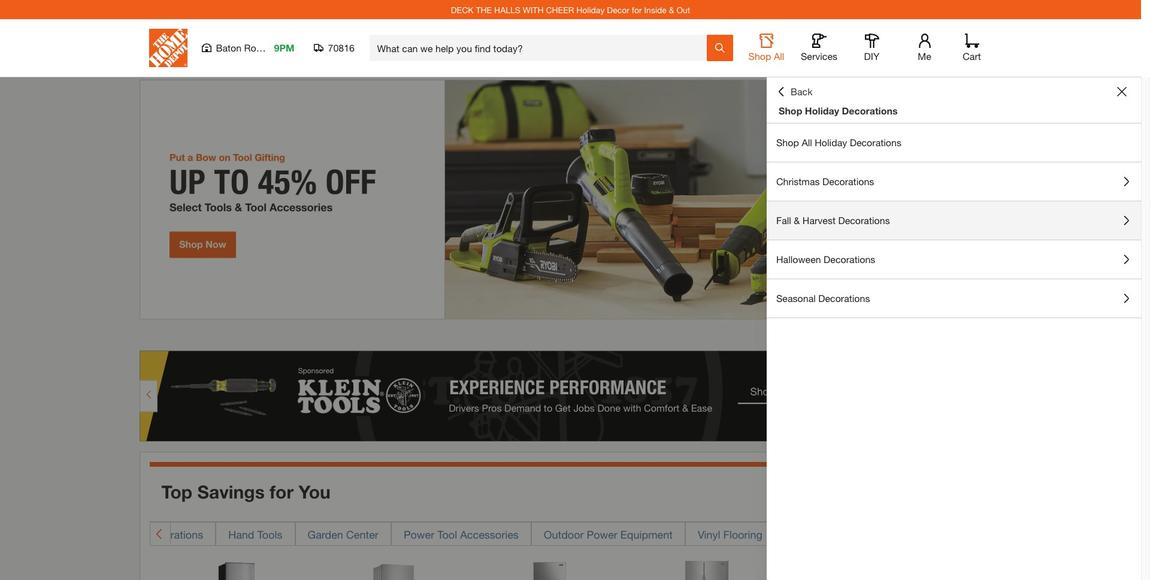 Task type: describe. For each thing, give the bounding box(es) containing it.
deck the halls with cheer holiday decor for inside & out
[[451, 4, 691, 15]]

christmas inside "menu"
[[777, 176, 820, 187]]

decorations inside "button"
[[824, 254, 876, 265]]

18.7 cu. ft. bottom freezer refrigerator in stainless steel image
[[349, 558, 439, 580]]

shop all
[[749, 50, 785, 62]]

savings
[[198, 481, 265, 503]]

baton rouge 9pm
[[216, 42, 295, 53]]

0 horizontal spatial &
[[669, 4, 675, 15]]

tool
[[438, 528, 457, 541]]

cart
[[963, 50, 982, 62]]

baton
[[216, 42, 242, 53]]

center
[[346, 528, 379, 541]]

menu containing shop all holiday decorations
[[767, 123, 1142, 318]]

1 vertical spatial christmas decorations button
[[81, 522, 216, 546]]

9pm
[[274, 42, 295, 53]]

top savings for you
[[162, 481, 331, 503]]

& inside button
[[794, 215, 800, 226]]

1 horizontal spatial christmas decorations button
[[767, 162, 1142, 201]]

garden
[[308, 528, 343, 541]]

decorations down "top"
[[145, 528, 203, 541]]

halloween decorations button
[[767, 240, 1142, 279]]

power tool accessories
[[404, 528, 519, 541]]

tools
[[257, 528, 283, 541]]

flooring
[[724, 528, 763, 541]]

36 in. 24.9 cu. ft. side by side refrigerator in fingerprint resistant stainless steel image
[[662, 558, 752, 580]]

decorations right harvest
[[839, 215, 891, 226]]

fall
[[777, 215, 792, 226]]

1 vertical spatial holiday
[[806, 105, 840, 116]]

outdoor power equipment button
[[532, 522, 686, 546]]

services button
[[801, 34, 839, 62]]

fall & harvest decorations
[[777, 215, 891, 226]]

garden center button
[[295, 522, 391, 546]]

70816
[[328, 42, 355, 53]]

outdoor
[[544, 528, 584, 541]]

garden center
[[308, 528, 379, 541]]

deck the halls with cheer holiday decor for inside & out link
[[451, 4, 691, 15]]

halloween
[[777, 254, 822, 265]]

diy button
[[853, 34, 892, 62]]

hand tools button
[[216, 522, 295, 546]]

shop all button
[[748, 34, 786, 62]]

decorations up shop all holiday decorations in the top right of the page
[[842, 105, 898, 116]]

all for shop all holiday decorations
[[802, 137, 813, 148]]

1 vertical spatial christmas
[[93, 528, 142, 541]]

seasonal
[[777, 293, 816, 304]]

fall & harvest decorations button
[[767, 201, 1142, 240]]

deck
[[451, 4, 474, 15]]

seasonal decorations
[[777, 293, 871, 304]]

drawer close image
[[1118, 87, 1128, 97]]

vinyl flooring button
[[686, 522, 776, 546]]

back
[[791, 86, 813, 97]]

1 vertical spatial for
[[270, 481, 294, 503]]

shop all holiday decorations link
[[767, 123, 1142, 162]]

me button
[[906, 34, 944, 62]]

cart link
[[959, 34, 986, 62]]

7.1 cu. ft. top freezer refrigerator in stainless steel look image
[[192, 558, 282, 580]]



Task type: locate. For each thing, give the bounding box(es) containing it.
1 horizontal spatial christmas decorations
[[777, 176, 875, 187]]

outdoor power equipment
[[544, 528, 673, 541]]

accessories
[[460, 528, 519, 541]]

power left tool
[[404, 528, 435, 541]]

0 horizontal spatial christmas decorations
[[93, 528, 203, 541]]

0 vertical spatial holiday
[[577, 4, 605, 15]]

shop holiday decorations
[[779, 105, 898, 116]]

0 horizontal spatial christmas decorations button
[[81, 522, 216, 546]]

shop for shop all holiday decorations
[[777, 137, 800, 148]]

1 vertical spatial all
[[802, 137, 813, 148]]

decorations down shop all holiday decorations in the top right of the page
[[823, 176, 875, 187]]

inside
[[645, 4, 667, 15]]

vinyl flooring
[[698, 528, 763, 541]]

christmas
[[777, 176, 820, 187], [93, 528, 142, 541]]

0 horizontal spatial for
[[270, 481, 294, 503]]

christmas decorations button
[[767, 162, 1142, 201], [81, 522, 216, 546]]

halls
[[495, 4, 521, 15]]

0 vertical spatial christmas decorations button
[[767, 162, 1142, 201]]

christmas decorations button down "top"
[[81, 522, 216, 546]]

decor
[[607, 4, 630, 15]]

hand
[[228, 528, 254, 541]]

with
[[523, 4, 544, 15]]

the
[[476, 4, 492, 15]]

out
[[677, 4, 691, 15]]

feedback link image
[[1135, 203, 1151, 267]]

holiday
[[577, 4, 605, 15], [806, 105, 840, 116], [815, 137, 848, 148]]

holiday down shop holiday decorations
[[815, 137, 848, 148]]

me
[[918, 50, 932, 62]]

1 power from the left
[[404, 528, 435, 541]]

1 vertical spatial &
[[794, 215, 800, 226]]

power
[[404, 528, 435, 541], [587, 528, 618, 541]]

holiday down back at the top of page
[[806, 105, 840, 116]]

1 horizontal spatial all
[[802, 137, 813, 148]]

0 horizontal spatial power
[[404, 528, 435, 541]]

equipment
[[621, 528, 673, 541]]

2 power from the left
[[587, 528, 618, 541]]

power right outdoor
[[587, 528, 618, 541]]

cheer
[[546, 4, 574, 15]]

for left inside at right
[[632, 4, 642, 15]]

all
[[774, 50, 785, 62], [802, 137, 813, 148]]

& left out
[[669, 4, 675, 15]]

img for put a bow on tool gifting up to 45% off select tools & tool accessories image
[[139, 80, 1003, 319]]

all down shop holiday decorations
[[802, 137, 813, 148]]

decorations
[[842, 105, 898, 116], [850, 137, 902, 148], [823, 176, 875, 187], [839, 215, 891, 226], [824, 254, 876, 265], [819, 293, 871, 304], [145, 528, 203, 541]]

70816 button
[[314, 42, 355, 54]]

1 horizontal spatial power
[[587, 528, 618, 541]]

holiday inside 'shop all holiday decorations' link
[[815, 137, 848, 148]]

christmas left back arrow image
[[93, 528, 142, 541]]

all for shop all
[[774, 50, 785, 62]]

power tool accessories button
[[391, 522, 532, 546]]

decorations down shop holiday decorations
[[850, 137, 902, 148]]

1 horizontal spatial &
[[794, 215, 800, 226]]

1 vertical spatial shop
[[779, 105, 803, 116]]

0 vertical spatial christmas
[[777, 176, 820, 187]]

0 vertical spatial all
[[774, 50, 785, 62]]

shop for shop holiday decorations
[[779, 105, 803, 116]]

0 vertical spatial &
[[669, 4, 675, 15]]

back arrow image
[[155, 528, 165, 540]]

& right fall
[[794, 215, 800, 226]]

christmas decorations
[[777, 176, 875, 187], [93, 528, 203, 541]]

top
[[162, 481, 193, 503]]

for
[[632, 4, 642, 15], [270, 481, 294, 503]]

0 horizontal spatial christmas
[[93, 528, 142, 541]]

menu
[[767, 123, 1142, 318]]

shop
[[749, 50, 772, 62], [779, 105, 803, 116], [777, 137, 800, 148]]

harvest
[[803, 215, 836, 226]]

holiday left decor
[[577, 4, 605, 15]]

christmas up fall
[[777, 176, 820, 187]]

1 vertical spatial christmas decorations
[[93, 528, 203, 541]]

christmas decorations button up fall & harvest decorations button
[[767, 162, 1142, 201]]

for left you
[[270, 481, 294, 503]]

0 horizontal spatial all
[[774, 50, 785, 62]]

decorations down fall & harvest decorations
[[824, 254, 876, 265]]

2 vertical spatial shop
[[777, 137, 800, 148]]

all inside button
[[774, 50, 785, 62]]

the home depot logo image
[[149, 29, 187, 67]]

halloween decorations
[[777, 254, 876, 265]]

back button
[[777, 86, 813, 98]]

0 vertical spatial shop
[[749, 50, 772, 62]]

&
[[669, 4, 675, 15], [794, 215, 800, 226]]

0 vertical spatial christmas decorations
[[777, 176, 875, 187]]

0 vertical spatial for
[[632, 4, 642, 15]]

2 vertical spatial holiday
[[815, 137, 848, 148]]

seasonal decorations button
[[767, 279, 1142, 318]]

christmas decorations up harvest
[[777, 176, 875, 187]]

services
[[801, 50, 838, 62]]

vinyl
[[698, 528, 721, 541]]

shop all holiday decorations
[[777, 137, 902, 148]]

you
[[299, 481, 331, 503]]

shop for shop all
[[749, 50, 772, 62]]

christmas decorations down "top"
[[93, 528, 203, 541]]

1 horizontal spatial for
[[632, 4, 642, 15]]

decorations down halloween decorations
[[819, 293, 871, 304]]

rouge
[[244, 42, 272, 53]]

7.3 cu. ft. 2-door mini fridge in platinum steel with freezer image
[[505, 558, 596, 580]]

hand tools
[[228, 528, 283, 541]]

diy
[[865, 50, 880, 62]]

What can we help you find today? search field
[[377, 35, 706, 61]]

shop inside button
[[749, 50, 772, 62]]

all up back button
[[774, 50, 785, 62]]

1 horizontal spatial christmas
[[777, 176, 820, 187]]



Task type: vqa. For each thing, say whether or not it's contained in the screenshot.
An image of shelves represents the Pro Xtra Expanded Pro Assortment perk.
no



